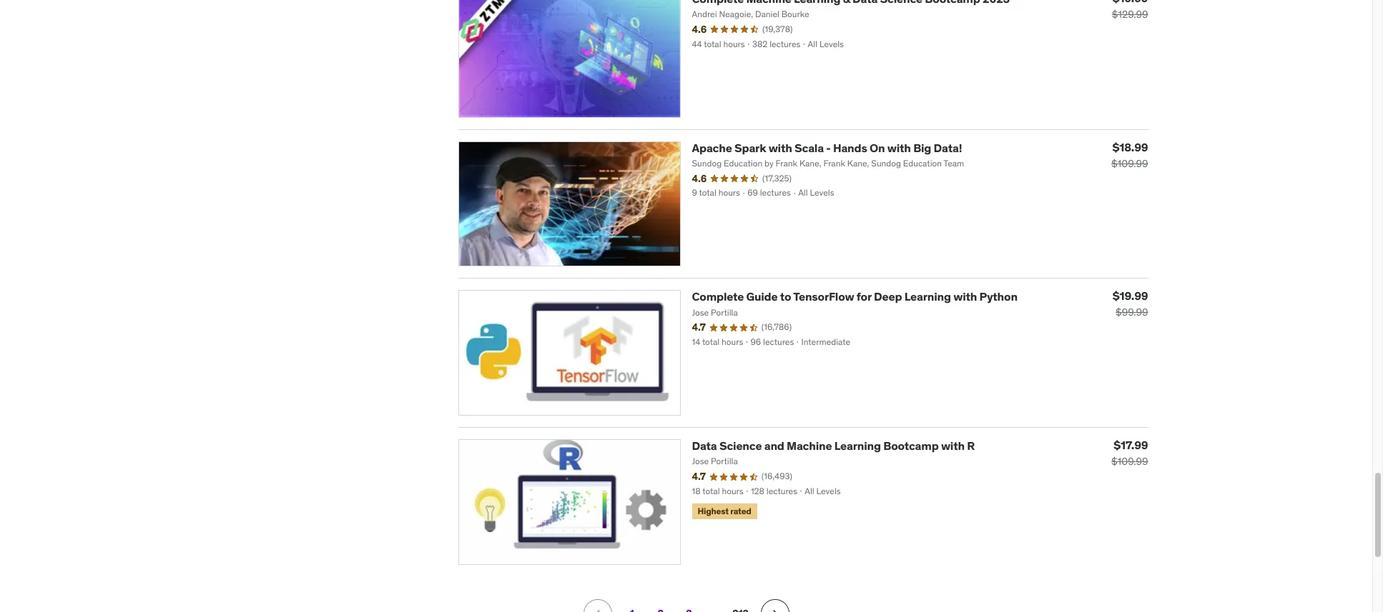 Task type: locate. For each thing, give the bounding box(es) containing it.
complete guide to tensorflow for deep learning with python
[[692, 290, 1018, 304]]

0 horizontal spatial learning
[[834, 439, 881, 454]]

$18.99
[[1112, 140, 1148, 154]]

machine
[[787, 439, 832, 454]]

with right on
[[887, 141, 911, 155]]

$109.99 down $18.99
[[1111, 157, 1148, 170]]

$17.99
[[1114, 439, 1148, 453]]

with left scala
[[769, 141, 792, 155]]

$109.99 for $17.99
[[1111, 456, 1148, 469]]

data science and machine learning bootcamp with r link
[[692, 439, 975, 454]]

1 vertical spatial $109.99
[[1111, 456, 1148, 469]]

big
[[913, 141, 931, 155]]

$109.99 down the $17.99
[[1111, 456, 1148, 469]]

on
[[870, 141, 885, 155]]

1 $109.99 from the top
[[1111, 157, 1148, 170]]

r
[[967, 439, 975, 454]]

learning
[[904, 290, 951, 304], [834, 439, 881, 454]]

learning right "machine"
[[834, 439, 881, 454]]

2 $109.99 from the top
[[1111, 456, 1148, 469]]

data
[[692, 439, 717, 454]]

$129.99
[[1112, 8, 1148, 21]]

to
[[780, 290, 791, 304]]

with
[[769, 141, 792, 155], [887, 141, 911, 155], [953, 290, 977, 304], [941, 439, 965, 454]]

tensorflow
[[793, 290, 854, 304]]

bootcamp
[[883, 439, 939, 454]]

learning right deep
[[904, 290, 951, 304]]

and
[[764, 439, 784, 454]]

$109.99
[[1111, 157, 1148, 170], [1111, 456, 1148, 469]]

0 vertical spatial $109.99
[[1111, 157, 1148, 170]]

1 horizontal spatial learning
[[904, 290, 951, 304]]

data!
[[934, 141, 962, 155]]

$17.99 $109.99
[[1111, 439, 1148, 469]]

previous page image
[[590, 607, 605, 613]]

data science and machine learning bootcamp with r
[[692, 439, 975, 454]]

python
[[979, 290, 1018, 304]]

$109.99 for $18.99
[[1111, 157, 1148, 170]]

1 vertical spatial learning
[[834, 439, 881, 454]]

-
[[826, 141, 831, 155]]

for
[[857, 290, 872, 304]]



Task type: vqa. For each thing, say whether or not it's contained in the screenshot.
The "$17.99 $109.99"
yes



Task type: describe. For each thing, give the bounding box(es) containing it.
spark
[[734, 141, 766, 155]]

$99.99
[[1116, 306, 1148, 319]]

$19.99 $99.99
[[1113, 289, 1148, 319]]

apache spark with scala - hands on with big data!
[[692, 141, 962, 155]]

0 vertical spatial learning
[[904, 290, 951, 304]]

with left r
[[941, 439, 965, 454]]

complete guide to tensorflow for deep learning with python link
[[692, 290, 1018, 304]]

next page image
[[768, 607, 782, 613]]

$19.99
[[1113, 289, 1148, 304]]

apache spark with scala - hands on with big data! link
[[692, 141, 962, 155]]

scala
[[795, 141, 824, 155]]

science
[[719, 439, 762, 454]]

deep
[[874, 290, 902, 304]]

guide
[[746, 290, 778, 304]]

with left python
[[953, 290, 977, 304]]

hands
[[833, 141, 867, 155]]

complete
[[692, 290, 744, 304]]

apache
[[692, 141, 732, 155]]

$18.99 $109.99
[[1111, 140, 1148, 170]]



